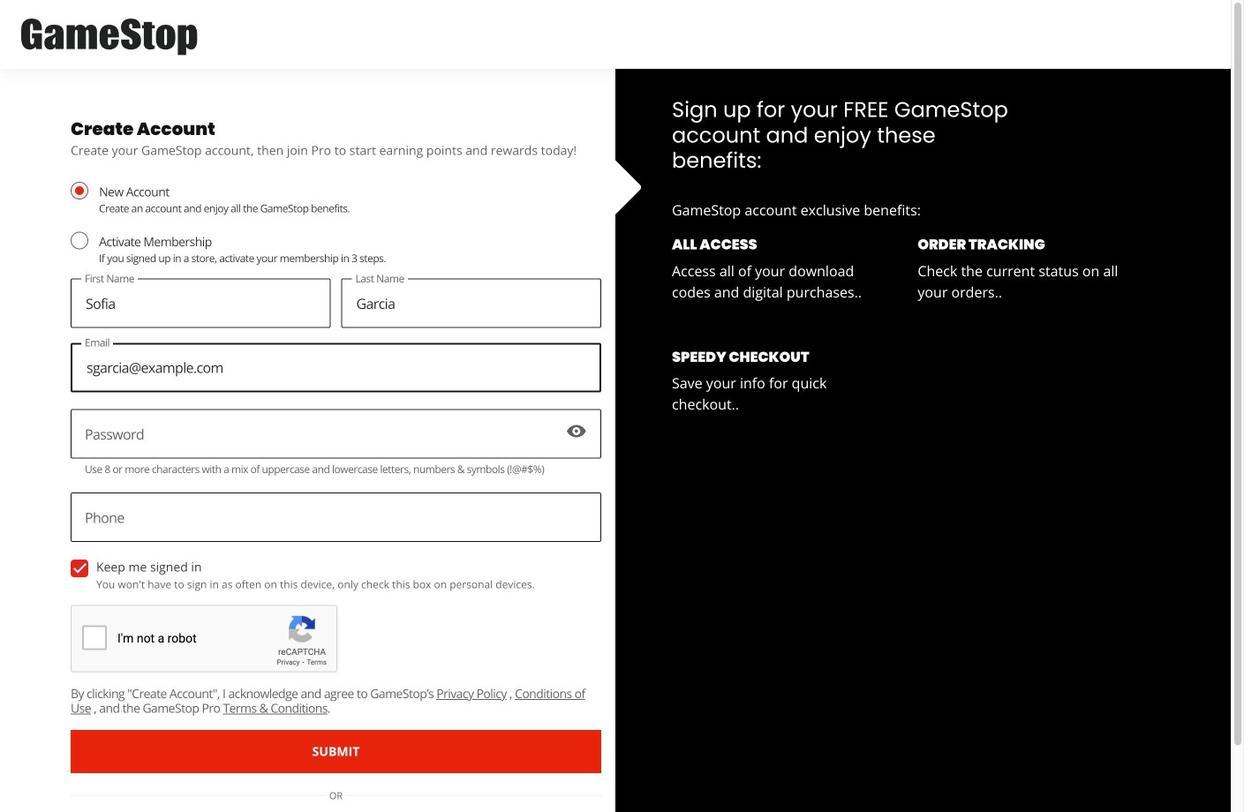 Task type: locate. For each thing, give the bounding box(es) containing it.
None password field
[[71, 409, 602, 459]]

None text field
[[71, 279, 331, 328], [71, 343, 602, 393], [71, 493, 602, 543], [71, 279, 331, 328], [71, 343, 602, 393], [71, 493, 602, 543]]

None text field
[[341, 279, 602, 328]]



Task type: vqa. For each thing, say whether or not it's contained in the screenshot.
password field
yes



Task type: describe. For each thing, give the bounding box(es) containing it.
gamestop image
[[21, 16, 198, 58]]



